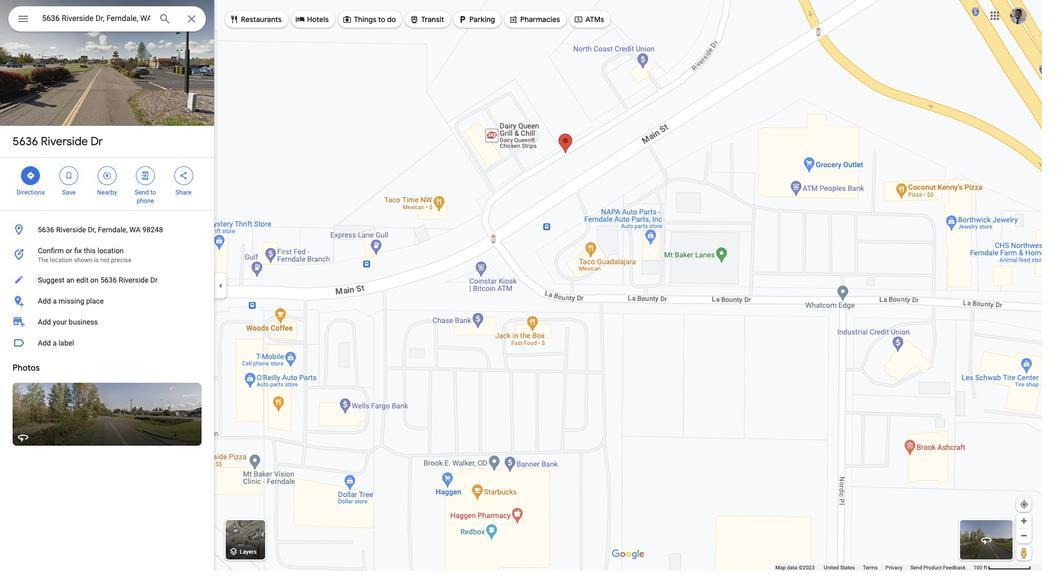 Task type: describe. For each thing, give the bounding box(es) containing it.
not
[[100, 257, 110, 264]]

directions
[[17, 189, 45, 196]]


[[102, 170, 112, 182]]

a for missing
[[53, 297, 57, 306]]

suggest an edit on 5636 riverside dr button
[[0, 270, 214, 291]]

a for label
[[53, 339, 57, 348]]


[[410, 14, 419, 25]]

100 ft
[[974, 565, 987, 571]]

show street view coverage image
[[1016, 546, 1032, 561]]

collapse side panel image
[[215, 280, 226, 292]]

dr,
[[88, 226, 96, 234]]


[[574, 14, 583, 25]]

suggest an edit on 5636 riverside dr
[[38, 276, 158, 285]]

100
[[974, 565, 982, 571]]


[[179, 170, 188, 182]]

footer inside google maps element
[[775, 565, 974, 572]]

5636 for 5636 riverside dr, ferndale, wa 98248
[[38, 226, 54, 234]]


[[509, 14, 518, 25]]

 search field
[[8, 6, 206, 34]]

5636 inside button
[[100, 276, 117, 285]]

add for add a label
[[38, 339, 51, 348]]

save
[[62, 189, 76, 196]]

parking
[[469, 15, 495, 24]]

100 ft button
[[974, 565, 1031, 571]]

product
[[924, 565, 942, 571]]

confirm or fix this location the location shown is not precise
[[38, 247, 131, 264]]

map
[[775, 565, 786, 571]]

 transit
[[410, 14, 444, 25]]


[[141, 170, 150, 182]]

add a label button
[[0, 333, 214, 354]]


[[342, 14, 352, 25]]

map data ©2023
[[775, 565, 816, 571]]

states
[[840, 565, 855, 571]]

send for send product feedback
[[910, 565, 922, 571]]

5636 for 5636 riverside dr
[[13, 134, 38, 149]]

privacy
[[886, 565, 903, 571]]

0 horizontal spatial location
[[50, 257, 72, 264]]

zoom in image
[[1020, 518, 1028, 526]]

things
[[354, 15, 376, 24]]

feedback
[[943, 565, 966, 571]]

5636 riverside dr, ferndale, wa 98248
[[38, 226, 163, 234]]

riverside for dr,
[[56, 226, 86, 234]]

the
[[38, 257, 48, 264]]

add a missing place
[[38, 297, 104, 306]]

an
[[66, 276, 74, 285]]

riverside inside button
[[119, 276, 149, 285]]

terms
[[863, 565, 878, 571]]

terms button
[[863, 565, 878, 572]]

©2023
[[799, 565, 815, 571]]

1 horizontal spatial location
[[98, 247, 124, 255]]

precise
[[111, 257, 131, 264]]

 hotels
[[295, 14, 329, 25]]

hotels
[[307, 15, 329, 24]]

5636 riverside dr, ferndale, wa 98248 button
[[0, 219, 214, 240]]


[[26, 170, 35, 182]]

 things to do
[[342, 14, 396, 25]]



Task type: vqa. For each thing, say whether or not it's contained in the screenshot.
About "Link"
no



Task type: locate. For each thing, give the bounding box(es) containing it.
a left missing
[[53, 297, 57, 306]]

send to phone
[[135, 189, 156, 205]]

1 vertical spatial riverside
[[56, 226, 86, 234]]

location down or
[[50, 257, 72, 264]]

ferndale,
[[98, 226, 128, 234]]

add for add a missing place
[[38, 297, 51, 306]]

1 horizontal spatial to
[[378, 15, 385, 24]]

1 vertical spatial to
[[150, 189, 156, 196]]

ft
[[984, 565, 987, 571]]

this
[[84, 247, 96, 255]]

do
[[387, 15, 396, 24]]

riverside left dr,
[[56, 226, 86, 234]]

1 vertical spatial location
[[50, 257, 72, 264]]

5636 up 
[[13, 134, 38, 149]]

edit
[[76, 276, 88, 285]]

5636 riverside dr main content
[[0, 0, 214, 572]]

send product feedback
[[910, 565, 966, 571]]

2 vertical spatial 5636
[[100, 276, 117, 285]]

dr down 98248
[[150, 276, 158, 285]]

phone
[[137, 197, 154, 205]]

3 add from the top
[[38, 339, 51, 348]]

 parking
[[458, 14, 495, 25]]

footer
[[775, 565, 974, 572]]

missing
[[59, 297, 84, 306]]

2 a from the top
[[53, 339, 57, 348]]

1 horizontal spatial dr
[[150, 276, 158, 285]]

business
[[69, 318, 98, 327]]

send
[[135, 189, 149, 196], [910, 565, 922, 571]]

dr up the 
[[91, 134, 103, 149]]

riverside down precise
[[119, 276, 149, 285]]

0 horizontal spatial to
[[150, 189, 156, 196]]


[[17, 12, 29, 26]]

 button
[[8, 6, 38, 34]]

riverside for dr
[[41, 134, 88, 149]]

to left do
[[378, 15, 385, 24]]

5636 Riverside Dr, Ferndale, WA 98248 field
[[8, 6, 206, 32]]

 atms
[[574, 14, 604, 25]]

layers
[[240, 549, 257, 556]]

0 vertical spatial dr
[[91, 134, 103, 149]]

5636 up confirm
[[38, 226, 54, 234]]

footer containing map data ©2023
[[775, 565, 974, 572]]

0 vertical spatial riverside
[[41, 134, 88, 149]]

None field
[[42, 12, 150, 25]]

dr
[[91, 134, 103, 149], [150, 276, 158, 285]]

send inside send to phone
[[135, 189, 149, 196]]

to
[[378, 15, 385, 24], [150, 189, 156, 196]]

restaurants
[[241, 15, 282, 24]]

1 horizontal spatial send
[[910, 565, 922, 571]]

0 vertical spatial location
[[98, 247, 124, 255]]

5636 inside "button"
[[38, 226, 54, 234]]

add a label
[[38, 339, 74, 348]]

shown
[[74, 257, 93, 264]]

atms
[[585, 15, 604, 24]]

 pharmacies
[[509, 14, 560, 25]]

united states button
[[824, 565, 855, 572]]

nearby
[[97, 189, 117, 196]]

1 add from the top
[[38, 297, 51, 306]]

none field inside 5636 riverside dr, ferndale, wa 98248 field
[[42, 12, 150, 25]]

zoom out image
[[1020, 532, 1028, 540]]

a
[[53, 297, 57, 306], [53, 339, 57, 348]]

1 vertical spatial 5636
[[38, 226, 54, 234]]

0 vertical spatial send
[[135, 189, 149, 196]]

to inside the  things to do
[[378, 15, 385, 24]]

united
[[824, 565, 839, 571]]

1 a from the top
[[53, 297, 57, 306]]

to up phone on the top left of page
[[150, 189, 156, 196]]

is
[[94, 257, 99, 264]]

add down suggest
[[38, 297, 51, 306]]

label
[[59, 339, 74, 348]]

add left your at bottom
[[38, 318, 51, 327]]

add for add your business
[[38, 318, 51, 327]]

place
[[86, 297, 104, 306]]


[[64, 170, 74, 182]]


[[295, 14, 305, 25]]

riverside inside "button"
[[56, 226, 86, 234]]

1 vertical spatial dr
[[150, 276, 158, 285]]

location
[[98, 247, 124, 255], [50, 257, 72, 264]]

1 vertical spatial add
[[38, 318, 51, 327]]

street view image
[[980, 534, 993, 547]]


[[458, 14, 467, 25]]

send product feedback button
[[910, 565, 966, 572]]

0 horizontal spatial send
[[135, 189, 149, 196]]

0 vertical spatial 5636
[[13, 134, 38, 149]]

add your business
[[38, 318, 98, 327]]

send up phone on the top left of page
[[135, 189, 149, 196]]

suggest
[[38, 276, 65, 285]]

add
[[38, 297, 51, 306], [38, 318, 51, 327], [38, 339, 51, 348]]

send inside button
[[910, 565, 922, 571]]

photos
[[13, 363, 40, 374]]

5636
[[13, 134, 38, 149], [38, 226, 54, 234], [100, 276, 117, 285]]


[[229, 14, 239, 25]]

0 horizontal spatial dr
[[91, 134, 103, 149]]

add a missing place button
[[0, 291, 214, 312]]

2 vertical spatial add
[[38, 339, 51, 348]]

your
[[53, 318, 67, 327]]

fix
[[74, 247, 82, 255]]

united states
[[824, 565, 855, 571]]

add left the label
[[38, 339, 51, 348]]

add your business link
[[0, 312, 214, 333]]

0 vertical spatial to
[[378, 15, 385, 24]]

to inside send to phone
[[150, 189, 156, 196]]

2 add from the top
[[38, 318, 51, 327]]

98248
[[142, 226, 163, 234]]

1 vertical spatial send
[[910, 565, 922, 571]]

confirm
[[38, 247, 64, 255]]

riverside
[[41, 134, 88, 149], [56, 226, 86, 234], [119, 276, 149, 285]]

wa
[[129, 226, 141, 234]]

a left the label
[[53, 339, 57, 348]]

actions for 5636 riverside dr region
[[0, 158, 214, 211]]

transit
[[421, 15, 444, 24]]

0 vertical spatial add
[[38, 297, 51, 306]]

share
[[176, 189, 192, 196]]

data
[[787, 565, 798, 571]]

riverside up 
[[41, 134, 88, 149]]

 restaurants
[[229, 14, 282, 25]]

send for send to phone
[[135, 189, 149, 196]]

pharmacies
[[520, 15, 560, 24]]

google account: leeland pitt  
(leeland.pitt@adept.ai) image
[[1010, 7, 1027, 24]]

5636 right on
[[100, 276, 117, 285]]

5636 riverside dr
[[13, 134, 103, 149]]

or
[[66, 247, 72, 255]]

dr inside button
[[150, 276, 158, 285]]

privacy button
[[886, 565, 903, 572]]

show your location image
[[1020, 500, 1029, 510]]

location up not
[[98, 247, 124, 255]]

2 vertical spatial riverside
[[119, 276, 149, 285]]

1 vertical spatial a
[[53, 339, 57, 348]]

0 vertical spatial a
[[53, 297, 57, 306]]

on
[[90, 276, 99, 285]]

send left product
[[910, 565, 922, 571]]

google maps element
[[0, 0, 1042, 572]]



